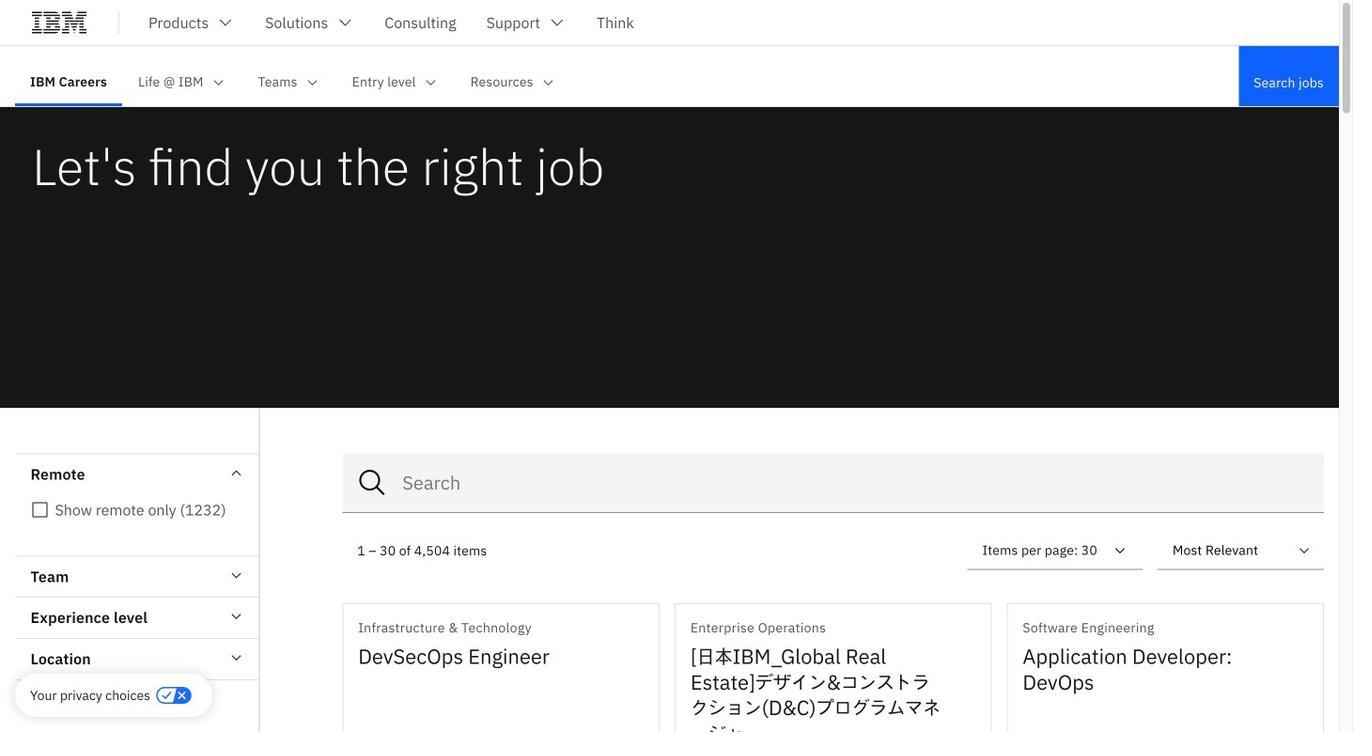 Task type: vqa. For each thing, say whether or not it's contained in the screenshot.
Let'S Talk element at right
no



Task type: describe. For each thing, give the bounding box(es) containing it.
your privacy choices element
[[30, 685, 150, 706]]



